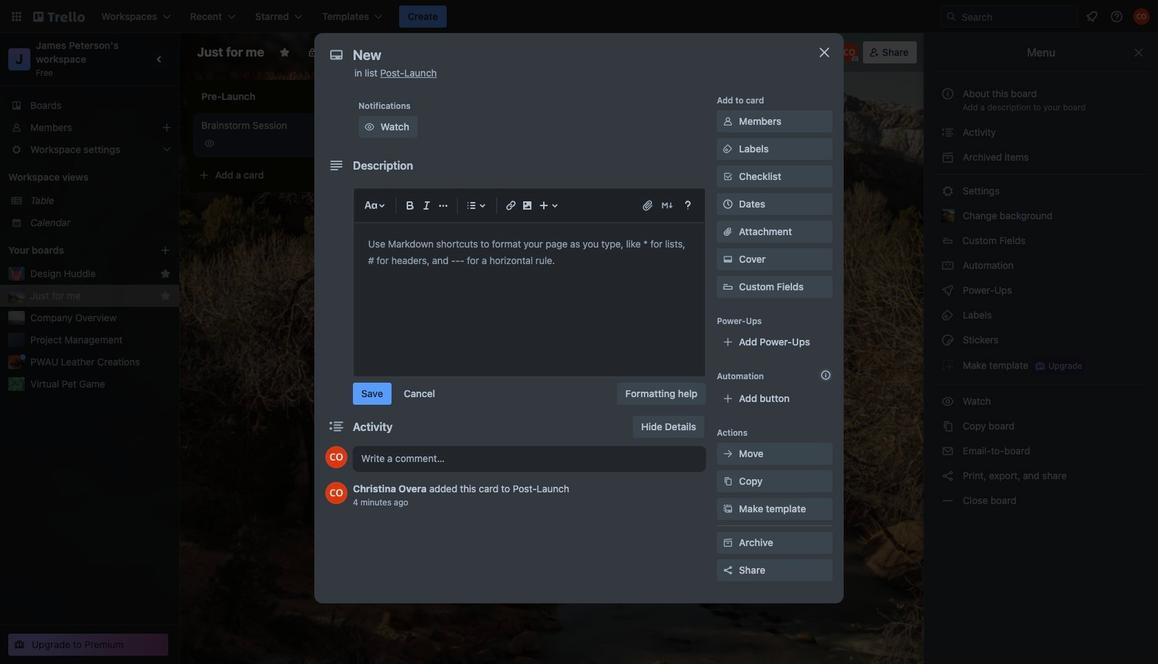 Task type: vqa. For each thing, say whether or not it's contained in the screenshot.
the Primary element
yes



Task type: locate. For each thing, give the bounding box(es) containing it.
None text field
[[346, 43, 801, 68]]

christina overa (christinaovera) image
[[1134, 8, 1150, 25], [326, 446, 348, 468]]

christina overa (christinaovera) image
[[840, 43, 859, 62], [326, 482, 348, 504]]

view markdown image
[[661, 199, 675, 212]]

your boards with 6 items element
[[8, 242, 139, 259]]

search image
[[946, 11, 957, 22]]

add board image
[[160, 245, 171, 256]]

starred icon image
[[160, 268, 171, 279], [160, 290, 171, 301]]

1 vertical spatial christina overa (christinaovera) image
[[326, 446, 348, 468]]

editor toolbar
[[360, 194, 699, 217]]

0 vertical spatial christina overa (christinaovera) image
[[840, 43, 859, 62]]

open help dialog image
[[680, 197, 697, 214]]

0 vertical spatial christina overa (christinaovera) image
[[1134, 8, 1150, 25]]

1 starred icon image from the top
[[160, 268, 171, 279]]

Board name text field
[[190, 41, 271, 63]]

create from template… image
[[353, 170, 364, 181]]

1 vertical spatial christina overa (christinaovera) image
[[326, 482, 348, 504]]

link ⌘k image
[[503, 197, 519, 214]]

board image
[[375, 46, 386, 57]]

Search field
[[957, 7, 1078, 26]]

primary element
[[0, 0, 1159, 33]]

1 horizontal spatial christina overa (christinaovera) image
[[840, 43, 859, 62]]

sm image
[[694, 41, 713, 61], [941, 126, 955, 139], [721, 142, 735, 156], [941, 184, 955, 198], [721, 252, 735, 266], [941, 259, 955, 272], [941, 333, 955, 347], [941, 358, 955, 372], [941, 394, 955, 408], [941, 469, 955, 483], [721, 474, 735, 488], [941, 494, 955, 508], [721, 536, 735, 550]]

0 horizontal spatial christina overa (christinaovera) image
[[326, 482, 348, 504]]

0 vertical spatial starred icon image
[[160, 268, 171, 279]]

1 vertical spatial starred icon image
[[160, 290, 171, 301]]

2 starred icon image from the top
[[160, 290, 171, 301]]

attach and insert link image
[[641, 199, 655, 212]]

1 horizontal spatial christina overa (christinaovera) image
[[1134, 8, 1150, 25]]

sm image
[[721, 114, 735, 128], [363, 120, 377, 134], [941, 150, 955, 164], [941, 283, 955, 297], [941, 308, 955, 322], [941, 419, 955, 433], [941, 444, 955, 458], [721, 447, 735, 461], [721, 502, 735, 516]]

0 notifications image
[[1084, 8, 1101, 25]]

bold ⌘b image
[[402, 197, 419, 214]]

more formatting image
[[435, 197, 452, 214]]

close dialog image
[[817, 44, 833, 61]]



Task type: describe. For each thing, give the bounding box(es) containing it.
0 horizontal spatial christina overa (christinaovera) image
[[326, 446, 348, 468]]

Main content area, start typing to enter text. text field
[[368, 236, 691, 269]]

italic ⌘i image
[[419, 197, 435, 214]]

Write a comment text field
[[353, 446, 706, 471]]

image image
[[519, 197, 536, 214]]

text styles image
[[363, 197, 379, 214]]

text formatting group
[[402, 197, 452, 214]]

star or unstar board image
[[279, 47, 291, 58]]

open information menu image
[[1110, 10, 1124, 23]]

lists image
[[463, 197, 480, 214]]



